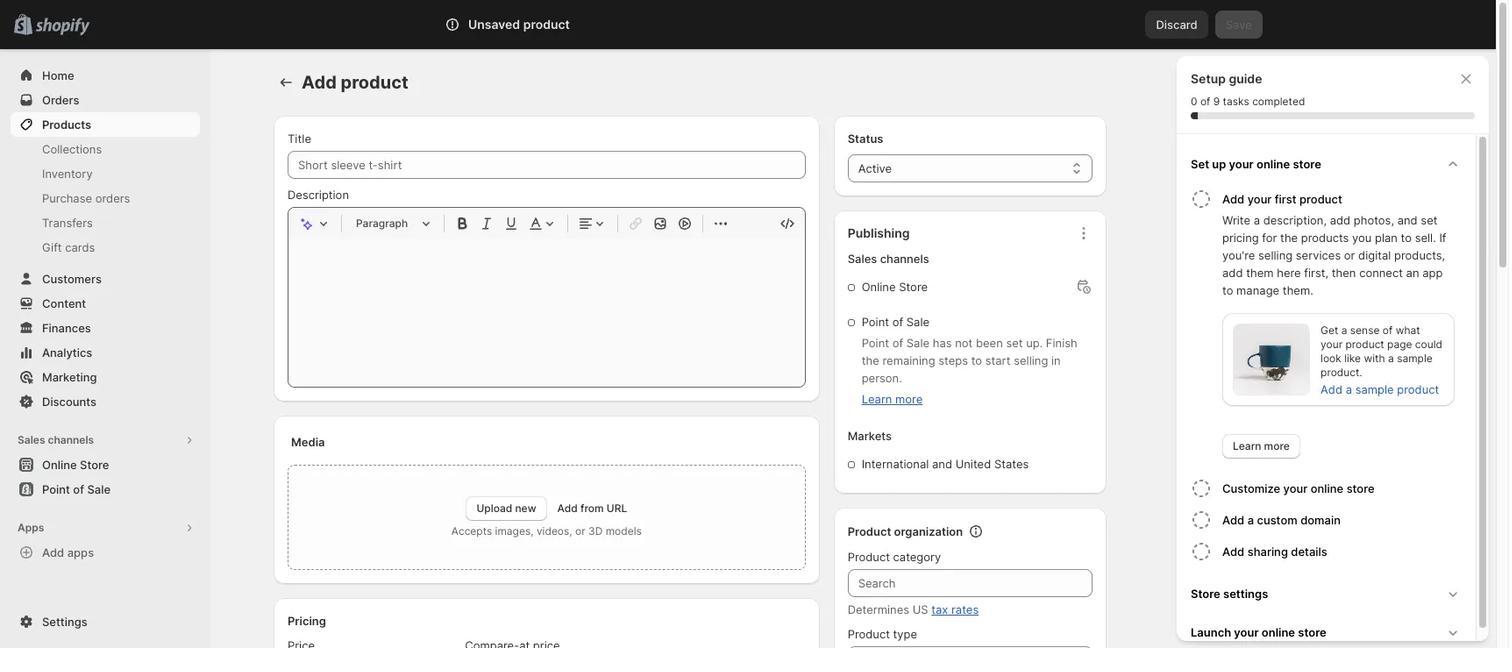 Task type: vqa. For each thing, say whether or not it's contained in the screenshot.
Update quantities
no



Task type: locate. For each thing, give the bounding box(es) containing it.
set left up.
[[1006, 336, 1023, 350]]

0 vertical spatial the
[[1280, 231, 1298, 245]]

first,
[[1304, 266, 1329, 280]]

1 horizontal spatial set
[[1421, 213, 1438, 227]]

1 vertical spatial to
[[1222, 283, 1233, 297]]

to
[[1401, 231, 1412, 245], [1222, 283, 1233, 297], [971, 353, 982, 367]]

0 vertical spatial store
[[1293, 157, 1321, 171]]

0 horizontal spatial add
[[1222, 266, 1243, 280]]

0 vertical spatial online
[[862, 280, 896, 294]]

add up "title"
[[302, 72, 337, 93]]

the for products
[[1280, 231, 1298, 245]]

2 vertical spatial product
[[848, 627, 890, 641]]

more inside add your first product element
[[1264, 439, 1290, 452]]

add for add sharing details
[[1222, 545, 1245, 559]]

2 horizontal spatial store
[[1191, 587, 1220, 601]]

1 horizontal spatial to
[[1222, 283, 1233, 297]]

0 vertical spatial learn more link
[[862, 392, 923, 406]]

Product category text field
[[848, 569, 1093, 597]]

selling inside write a description, add photos, and set pricing for the products you plan to sell. if you're selling services or digital products, add them here first, then connect an app to manage them.
[[1258, 248, 1293, 262]]

add
[[1330, 213, 1351, 227], [1222, 266, 1243, 280]]

0 vertical spatial store
[[899, 280, 928, 294]]

upload
[[477, 502, 512, 515]]

1 vertical spatial more
[[1264, 439, 1290, 452]]

selling down for
[[1258, 248, 1293, 262]]

1 vertical spatial the
[[862, 353, 879, 367]]

mark add a custom domain as done image
[[1191, 509, 1212, 531]]

0 horizontal spatial and
[[932, 457, 952, 471]]

to left sell.
[[1401, 231, 1412, 245]]

could
[[1415, 338, 1442, 351]]

0 horizontal spatial sales
[[18, 433, 45, 446]]

if
[[1439, 231, 1446, 245]]

0 vertical spatial point
[[862, 315, 889, 329]]

add up write
[[1222, 192, 1245, 206]]

point of sale
[[862, 315, 930, 329], [42, 482, 111, 496]]

your inside "button"
[[1234, 625, 1259, 639]]

add inside get a sense of what your product page could look like with a sample product. add a sample product
[[1321, 382, 1343, 396]]

1 vertical spatial point
[[862, 336, 889, 350]]

online up domain
[[1311, 481, 1344, 495]]

online inside 'button'
[[1311, 481, 1344, 495]]

learn more link inside add your first product element
[[1222, 434, 1300, 459]]

1 horizontal spatial more
[[1264, 439, 1290, 452]]

learn inside add your first product element
[[1233, 439, 1261, 452]]

point of sale has not been set up. finish the remaining steps to start selling in person. learn more
[[862, 336, 1077, 406]]

0 vertical spatial product
[[848, 524, 891, 538]]

1 vertical spatial product
[[848, 550, 890, 564]]

more up the customize your online store
[[1264, 439, 1290, 452]]

1 horizontal spatial and
[[1397, 213, 1418, 227]]

point of sale up remaining
[[862, 315, 930, 329]]

store down publishing
[[899, 280, 928, 294]]

1 vertical spatial store
[[1347, 481, 1375, 495]]

0 horizontal spatial point of sale
[[42, 482, 111, 496]]

or up then
[[1344, 248, 1355, 262]]

0 vertical spatial or
[[1344, 248, 1355, 262]]

add
[[302, 72, 337, 93], [1222, 192, 1245, 206], [1321, 382, 1343, 396], [557, 502, 578, 515], [1222, 513, 1245, 527], [1222, 545, 1245, 559], [42, 545, 64, 559]]

sample down with
[[1355, 382, 1394, 396]]

3d
[[588, 524, 603, 538]]

collections link
[[11, 137, 200, 161]]

learn more link
[[862, 392, 923, 406], [1222, 434, 1300, 459]]

customize your online store button
[[1222, 473, 1469, 504]]

more down person.
[[895, 392, 923, 406]]

add down product.
[[1321, 382, 1343, 396]]

start
[[985, 353, 1011, 367]]

product
[[523, 17, 570, 32], [341, 72, 408, 93], [1300, 192, 1342, 206], [1346, 338, 1384, 351], [1397, 382, 1439, 396]]

1 horizontal spatial add
[[1330, 213, 1351, 227]]

store inside button
[[1293, 157, 1321, 171]]

international
[[862, 457, 929, 471]]

sales channels
[[848, 252, 929, 266], [18, 433, 94, 446]]

learn more link down person.
[[862, 392, 923, 406]]

like
[[1344, 352, 1361, 365]]

0 horizontal spatial more
[[895, 392, 923, 406]]

add up products
[[1330, 213, 1351, 227]]

0 vertical spatial sales
[[848, 252, 877, 266]]

discounts link
[[11, 389, 200, 414]]

set inside point of sale has not been set up. finish the remaining steps to start selling in person. learn more
[[1006, 336, 1023, 350]]

new
[[515, 502, 536, 515]]

type
[[893, 627, 917, 641]]

pricing
[[1222, 231, 1259, 245]]

1 horizontal spatial the
[[1280, 231, 1298, 245]]

online down settings on the bottom of page
[[1262, 625, 1295, 639]]

channels down publishing
[[880, 252, 929, 266]]

get a sense of what your product page could look like with a sample product. add a sample product
[[1321, 324, 1442, 396]]

add left from
[[557, 502, 578, 515]]

add your first product element
[[1187, 211, 1469, 459]]

add right mark add sharing details as done icon
[[1222, 545, 1245, 559]]

2 horizontal spatial to
[[1401, 231, 1412, 245]]

domain
[[1301, 513, 1341, 527]]

0 vertical spatial online
[[1257, 157, 1290, 171]]

and
[[1397, 213, 1418, 227], [932, 457, 952, 471]]

you're
[[1222, 248, 1255, 262]]

online down sales channels button
[[42, 458, 77, 472]]

store inside "button"
[[1298, 625, 1327, 639]]

services
[[1296, 248, 1341, 262]]

1 horizontal spatial learn more link
[[1222, 434, 1300, 459]]

united
[[955, 457, 991, 471]]

1 vertical spatial and
[[932, 457, 952, 471]]

online store down publishing
[[862, 280, 928, 294]]

0 horizontal spatial learn
[[862, 392, 892, 406]]

store for launch your online store
[[1298, 625, 1327, 639]]

get
[[1321, 324, 1338, 337]]

selling inside point of sale has not been set up. finish the remaining steps to start selling in person. learn more
[[1014, 353, 1048, 367]]

add for add your first product
[[1222, 192, 1245, 206]]

sales channels down publishing
[[848, 252, 929, 266]]

or inside write a description, add photos, and set pricing for the products you plan to sell. if you're selling services or digital products, add them here first, then connect an app to manage them.
[[1344, 248, 1355, 262]]

home link
[[11, 63, 200, 88]]

channels down discounts
[[48, 433, 94, 446]]

store down sales channels button
[[80, 458, 109, 472]]

sales channels inside button
[[18, 433, 94, 446]]

learn up the 'customize'
[[1233, 439, 1261, 452]]

add left "apps"
[[42, 545, 64, 559]]

0 horizontal spatial or
[[575, 524, 585, 538]]

to left start
[[971, 353, 982, 367]]

add from url button
[[557, 502, 627, 515]]

your for add your first product
[[1248, 192, 1272, 206]]

store up launch
[[1191, 587, 1220, 601]]

or left 3d
[[575, 524, 585, 538]]

0 horizontal spatial to
[[971, 353, 982, 367]]

1 horizontal spatial or
[[1344, 248, 1355, 262]]

finances
[[42, 321, 91, 335]]

set
[[1421, 213, 1438, 227], [1006, 336, 1023, 350]]

Title text field
[[288, 151, 806, 179]]

2 vertical spatial online
[[1262, 625, 1295, 639]]

add for add from url
[[557, 502, 578, 515]]

the down description,
[[1280, 231, 1298, 245]]

add for add product
[[302, 72, 337, 93]]

a left the custom
[[1248, 513, 1254, 527]]

online store inside button
[[42, 458, 109, 472]]

to left manage
[[1222, 283, 1233, 297]]

set inside write a description, add photos, and set pricing for the products you plan to sell. if you're selling services or digital products, add them here first, then connect an app to manage them.
[[1421, 213, 1438, 227]]

1 vertical spatial learn more link
[[1222, 434, 1300, 459]]

store inside setup guide 'dialog'
[[1191, 587, 1220, 601]]

learn more link up the 'customize'
[[1222, 434, 1300, 459]]

0 vertical spatial online store
[[862, 280, 928, 294]]

online down publishing
[[862, 280, 896, 294]]

2 vertical spatial sale
[[87, 482, 111, 496]]

save button
[[1215, 11, 1263, 39]]

of
[[1200, 95, 1210, 108], [892, 315, 903, 329], [1383, 324, 1393, 337], [892, 336, 903, 350], [73, 482, 84, 496]]

connect
[[1359, 266, 1403, 280]]

2 vertical spatial store
[[1298, 625, 1327, 639]]

the up person.
[[862, 353, 879, 367]]

digital
[[1358, 248, 1391, 262]]

unsaved product
[[468, 17, 570, 32]]

point up apps
[[42, 482, 70, 496]]

3 product from the top
[[848, 627, 890, 641]]

2 product from the top
[[848, 550, 890, 564]]

a
[[1254, 213, 1260, 227], [1341, 324, 1347, 337], [1388, 352, 1394, 365], [1346, 382, 1352, 396], [1248, 513, 1254, 527]]

setup
[[1191, 71, 1226, 86]]

1 vertical spatial sale
[[907, 336, 930, 350]]

9
[[1213, 95, 1220, 108]]

0 vertical spatial point of sale
[[862, 315, 930, 329]]

products link
[[11, 112, 200, 137]]

sample down could
[[1397, 352, 1433, 365]]

marketing link
[[11, 365, 200, 389]]

add right mark add a custom domain as done icon
[[1222, 513, 1245, 527]]

add a custom domain
[[1222, 513, 1341, 527]]

online inside "button"
[[1262, 625, 1295, 639]]

set up sell.
[[1421, 213, 1438, 227]]

0 vertical spatial more
[[895, 392, 923, 406]]

1 vertical spatial learn
[[1233, 439, 1261, 452]]

finances link
[[11, 316, 200, 340]]

1 vertical spatial online store
[[42, 458, 109, 472]]

0 vertical spatial selling
[[1258, 248, 1293, 262]]

set up your online store
[[1191, 157, 1321, 171]]

add inside button
[[1222, 513, 1245, 527]]

mark customize your online store as done image
[[1191, 478, 1212, 499]]

0 horizontal spatial the
[[862, 353, 879, 367]]

sale inside point of sale has not been set up. finish the remaining steps to start selling in person. learn more
[[907, 336, 930, 350]]

1 horizontal spatial learn
[[1233, 439, 1261, 452]]

details
[[1291, 545, 1327, 559]]

cards
[[65, 240, 95, 254]]

point of sale down the online store button at bottom left
[[42, 482, 111, 496]]

1 product from the top
[[848, 524, 891, 538]]

inventory link
[[11, 161, 200, 186]]

2 vertical spatial store
[[1191, 587, 1220, 601]]

your left first
[[1248, 192, 1272, 206]]

point up person.
[[862, 336, 889, 350]]

your inside 'button'
[[1283, 481, 1308, 495]]

product up product category
[[848, 524, 891, 538]]

2 vertical spatial to
[[971, 353, 982, 367]]

1 vertical spatial sales channels
[[18, 433, 94, 446]]

sales down discounts
[[18, 433, 45, 446]]

0 of 9 tasks completed
[[1191, 95, 1305, 108]]

store up add a custom domain button
[[1347, 481, 1375, 495]]

person.
[[862, 371, 902, 385]]

0 horizontal spatial sample
[[1355, 382, 1394, 396]]

photos,
[[1354, 213, 1394, 227]]

add down you're
[[1222, 266, 1243, 280]]

0 horizontal spatial learn more link
[[862, 392, 923, 406]]

learn down person.
[[862, 392, 892, 406]]

settings
[[1223, 587, 1268, 601]]

1 vertical spatial sales
[[18, 433, 45, 446]]

0 horizontal spatial sales channels
[[18, 433, 94, 446]]

point inside button
[[42, 482, 70, 496]]

0 vertical spatial set
[[1421, 213, 1438, 227]]

customize
[[1222, 481, 1280, 495]]

1 vertical spatial sample
[[1355, 382, 1394, 396]]

a right get
[[1341, 324, 1347, 337]]

2 vertical spatial point
[[42, 482, 70, 496]]

a right write
[[1254, 213, 1260, 227]]

a for add a custom domain
[[1248, 513, 1254, 527]]

point up remaining
[[862, 315, 889, 329]]

1 vertical spatial selling
[[1014, 353, 1048, 367]]

purchase orders
[[42, 191, 130, 205]]

0 horizontal spatial selling
[[1014, 353, 1048, 367]]

product.
[[1321, 366, 1362, 379]]

a inside button
[[1248, 513, 1254, 527]]

store inside 'button'
[[1347, 481, 1375, 495]]

page
[[1387, 338, 1412, 351]]

product down product organization
[[848, 550, 890, 564]]

and left united
[[932, 457, 952, 471]]

set up your online store button
[[1184, 145, 1469, 183]]

store down the store settings button
[[1298, 625, 1327, 639]]

your up "look"
[[1321, 338, 1343, 351]]

the inside point of sale has not been set up. finish the remaining steps to start selling in person. learn more
[[862, 353, 879, 367]]

a inside write a description, add photos, and set pricing for the products you plan to sell. if you're selling services or digital products, add them here first, then connect an app to manage them.
[[1254, 213, 1260, 227]]

guide
[[1229, 71, 1262, 86]]

0 horizontal spatial store
[[80, 458, 109, 472]]

mark add your first product as done image
[[1191, 189, 1212, 210]]

1 vertical spatial store
[[80, 458, 109, 472]]

product inside add your first product button
[[1300, 192, 1342, 206]]

learn inside point of sale has not been set up. finish the remaining steps to start selling in person. learn more
[[862, 392, 892, 406]]

then
[[1332, 266, 1356, 280]]

look
[[1321, 352, 1341, 365]]

more
[[895, 392, 923, 406], [1264, 439, 1290, 452]]

of inside button
[[73, 482, 84, 496]]

0 horizontal spatial online
[[42, 458, 77, 472]]

and up sell.
[[1397, 213, 1418, 227]]

online store link
[[11, 452, 200, 477]]

your right launch
[[1234, 625, 1259, 639]]

selling down up.
[[1014, 353, 1048, 367]]

1 vertical spatial online
[[42, 458, 77, 472]]

0 vertical spatial channels
[[880, 252, 929, 266]]

add sharing details
[[1222, 545, 1327, 559]]

for
[[1262, 231, 1277, 245]]

tax rates link
[[932, 602, 979, 616]]

0 horizontal spatial online store
[[42, 458, 109, 472]]

of inside get a sense of what your product page could look like with a sample product. add a sample product
[[1383, 324, 1393, 337]]

add your first product
[[1222, 192, 1342, 206]]

0 vertical spatial and
[[1397, 213, 1418, 227]]

your up add a custom domain
[[1283, 481, 1308, 495]]

analytics link
[[11, 340, 200, 365]]

your
[[1229, 157, 1254, 171], [1248, 192, 1272, 206], [1321, 338, 1343, 351], [1283, 481, 1308, 495], [1234, 625, 1259, 639]]

1 horizontal spatial channels
[[880, 252, 929, 266]]

up.
[[1026, 336, 1043, 350]]

1 vertical spatial set
[[1006, 336, 1023, 350]]

1 vertical spatial online
[[1311, 481, 1344, 495]]

online store down sales channels button
[[42, 458, 109, 472]]

orders
[[42, 93, 79, 107]]

1 vertical spatial channels
[[48, 433, 94, 446]]

0 horizontal spatial channels
[[48, 433, 94, 446]]

sales down publishing
[[848, 252, 877, 266]]

product down determines
[[848, 627, 890, 641]]

discard button
[[1146, 11, 1208, 39]]

0 horizontal spatial set
[[1006, 336, 1023, 350]]

marketing
[[42, 370, 97, 384]]

the inside write a description, add photos, and set pricing for the products you plan to sell. if you're selling services or digital products, add them here first, then connect an app to manage them.
[[1280, 231, 1298, 245]]

products,
[[1394, 248, 1445, 262]]

not
[[955, 336, 973, 350]]

0 vertical spatial to
[[1401, 231, 1412, 245]]

us
[[913, 602, 928, 616]]

store up first
[[1293, 157, 1321, 171]]

1 vertical spatial point of sale
[[42, 482, 111, 496]]

0 vertical spatial learn
[[862, 392, 892, 406]]

url
[[607, 502, 627, 515]]

1 horizontal spatial sales channels
[[848, 252, 929, 266]]

1 horizontal spatial selling
[[1258, 248, 1293, 262]]

sales channels down discounts
[[18, 433, 94, 446]]

online up add your first product
[[1257, 157, 1290, 171]]

states
[[994, 457, 1029, 471]]

accepts
[[451, 524, 492, 538]]

0 vertical spatial sample
[[1397, 352, 1433, 365]]



Task type: describe. For each thing, give the bounding box(es) containing it.
here
[[1277, 266, 1301, 280]]

and inside write a description, add photos, and set pricing for the products you plan to sell. if you're selling services or digital products, add them here first, then connect an app to manage them.
[[1397, 213, 1418, 227]]

sell.
[[1415, 231, 1436, 245]]

transfers link
[[11, 210, 200, 235]]

a down product.
[[1346, 382, 1352, 396]]

manage
[[1236, 283, 1280, 297]]

gift cards link
[[11, 235, 200, 260]]

launch your online store button
[[1184, 613, 1469, 648]]

1 horizontal spatial sales
[[848, 252, 877, 266]]

product for product organization
[[848, 524, 891, 538]]

search button
[[494, 11, 1002, 39]]

sales channels button
[[11, 428, 200, 452]]

product organization
[[848, 524, 963, 538]]

images,
[[495, 524, 534, 538]]

paragraph
[[356, 217, 408, 230]]

the for remaining
[[862, 353, 879, 367]]

them
[[1246, 266, 1274, 280]]

your for launch your online store
[[1234, 625, 1259, 639]]

them.
[[1283, 283, 1313, 297]]

channels inside button
[[48, 433, 94, 446]]

sales inside button
[[18, 433, 45, 446]]

to inside point of sale has not been set up. finish the remaining steps to start selling in person. learn more
[[971, 353, 982, 367]]

markets
[[848, 429, 892, 443]]

tax
[[932, 602, 948, 616]]

Product type text field
[[848, 646, 1093, 648]]

purchase
[[42, 191, 92, 205]]

pricing
[[288, 614, 326, 628]]

status
[[848, 132, 883, 146]]

description,
[[1263, 213, 1327, 227]]

settings
[[42, 615, 87, 629]]

1 horizontal spatial online store
[[862, 280, 928, 294]]

online inside button
[[42, 458, 77, 472]]

set for sell.
[[1421, 213, 1438, 227]]

description
[[288, 188, 349, 202]]

1 horizontal spatial sample
[[1397, 352, 1433, 365]]

write a description, add photos, and set pricing for the products you plan to sell. if you're selling services or digital products, add them here first, then connect an app to manage them.
[[1222, 213, 1446, 297]]

from
[[581, 502, 604, 515]]

your right up
[[1229, 157, 1254, 171]]

unsaved
[[468, 17, 520, 32]]

publishing
[[848, 225, 910, 240]]

mark add sharing details as done image
[[1191, 541, 1212, 562]]

analytics
[[42, 346, 92, 360]]

paragraph button
[[349, 213, 437, 234]]

upload new button
[[466, 496, 547, 521]]

upload new
[[477, 502, 536, 515]]

tasks
[[1223, 95, 1249, 108]]

of inside point of sale has not been set up. finish the remaining steps to start selling in person. learn more
[[892, 336, 903, 350]]

store for customize your online store
[[1347, 481, 1375, 495]]

active
[[858, 161, 892, 175]]

content link
[[11, 291, 200, 316]]

media
[[291, 435, 325, 449]]

orders link
[[11, 88, 200, 112]]

1 vertical spatial add
[[1222, 266, 1243, 280]]

more inside point of sale has not been set up. finish the remaining steps to start selling in person. learn more
[[895, 392, 923, 406]]

orders
[[95, 191, 130, 205]]

0 vertical spatial add
[[1330, 213, 1351, 227]]

gift cards
[[42, 240, 95, 254]]

1 horizontal spatial online
[[862, 280, 896, 294]]

settings link
[[11, 609, 200, 634]]

sharing
[[1248, 545, 1288, 559]]

transfers
[[42, 216, 93, 230]]

discounts
[[42, 395, 96, 409]]

product category
[[848, 550, 941, 564]]

write
[[1222, 213, 1251, 227]]

finish
[[1046, 336, 1077, 350]]

point of sale inside button
[[42, 482, 111, 496]]

product for product category
[[848, 550, 890, 564]]

an
[[1406, 266, 1419, 280]]

learn more
[[1233, 439, 1290, 452]]

your for customize your online store
[[1283, 481, 1308, 495]]

0 vertical spatial sale
[[907, 315, 930, 329]]

point inside point of sale has not been set up. finish the remaining steps to start selling in person. learn more
[[862, 336, 889, 350]]

set for selling
[[1006, 336, 1023, 350]]

sale inside point of sale link
[[87, 482, 111, 496]]

online inside button
[[1257, 157, 1290, 171]]

add your first product button
[[1222, 183, 1469, 211]]

purchase orders link
[[11, 186, 200, 210]]

videos,
[[537, 524, 572, 538]]

inventory
[[42, 167, 93, 181]]

setup guide
[[1191, 71, 1262, 86]]

1 vertical spatial or
[[575, 524, 585, 538]]

product type
[[848, 627, 917, 641]]

with
[[1364, 352, 1385, 365]]

content
[[42, 296, 86, 310]]

add for add apps
[[42, 545, 64, 559]]

a for write a description, add photos, and set pricing for the products you plan to sell. if you're selling services or digital products, add them here first, then connect an app to manage them.
[[1254, 213, 1260, 227]]

add from url
[[557, 502, 627, 515]]

set
[[1191, 157, 1209, 171]]

add for add a custom domain
[[1222, 513, 1245, 527]]

launch
[[1191, 625, 1231, 639]]

search
[[523, 18, 560, 32]]

apps button
[[11, 516, 200, 540]]

1 horizontal spatial point of sale
[[862, 315, 930, 329]]

your inside get a sense of what your product page could look like with a sample product. add a sample product
[[1321, 338, 1343, 351]]

gift
[[42, 240, 62, 254]]

add a sample product button
[[1310, 377, 1450, 402]]

product for product type
[[848, 627, 890, 641]]

online for customize your online store
[[1311, 481, 1344, 495]]

title
[[288, 132, 311, 146]]

in
[[1051, 353, 1061, 367]]

setup guide dialog
[[1177, 56, 1489, 648]]

home
[[42, 68, 74, 82]]

up
[[1212, 157, 1226, 171]]

add apps
[[42, 545, 94, 559]]

0 vertical spatial sales channels
[[848, 252, 929, 266]]

products
[[1301, 231, 1349, 245]]

app
[[1422, 266, 1443, 280]]

you
[[1352, 231, 1372, 245]]

add product
[[302, 72, 408, 93]]

discard
[[1156, 18, 1198, 32]]

1 horizontal spatial store
[[899, 280, 928, 294]]

a for get a sense of what your product page could look like with a sample product. add a sample product
[[1341, 324, 1347, 337]]

shopify image
[[35, 18, 90, 36]]

first
[[1275, 192, 1297, 206]]

online for launch your online store
[[1262, 625, 1295, 639]]

a down page on the right of page
[[1388, 352, 1394, 365]]

products
[[42, 118, 91, 132]]



